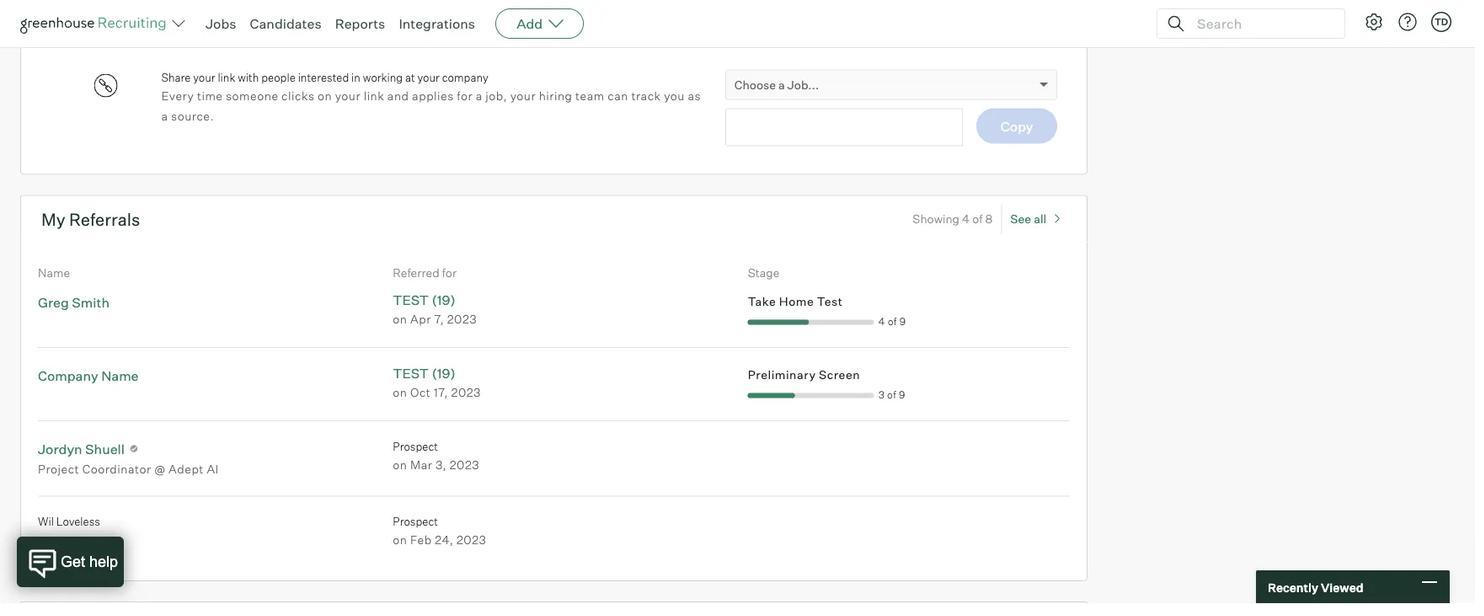 Task type: describe. For each thing, give the bounding box(es) containing it.
feb
[[410, 532, 432, 547]]

test (19) link for company name
[[393, 364, 456, 381]]

your right job,
[[510, 89, 536, 103]]

job...
[[788, 77, 819, 92]]

as
[[688, 89, 701, 103]]

team
[[575, 89, 605, 103]]

reports link
[[335, 15, 385, 32]]

9 for greg smith
[[899, 315, 906, 327]]

jobs
[[206, 15, 236, 32]]

8
[[985, 212, 993, 226]]

prospect for feb
[[393, 515, 438, 528]]

test (19) on apr 7, 2023
[[393, 291, 477, 326]]

my
[[41, 209, 65, 230]]

take
[[748, 294, 776, 309]]

on inside test (19) on apr 7, 2023
[[393, 311, 407, 326]]

td button
[[1428, 8, 1455, 35]]

for inside share your link with people interested in working at your company every time someone clicks on your link and applies for a job, your hiring team can track you as a source.
[[457, 89, 473, 103]]

share
[[161, 71, 191, 84]]

candidates
[[250, 15, 321, 32]]

home
[[779, 294, 814, 309]]

your right at
[[417, 71, 440, 84]]

2 horizontal spatial a
[[778, 77, 785, 92]]

3
[[878, 388, 885, 400]]

1 horizontal spatial a
[[476, 89, 483, 103]]

2023 inside 'test (19) on oct 17, 2023'
[[451, 385, 481, 399]]

your up "time"
[[193, 71, 215, 84]]

of for smith
[[888, 315, 897, 327]]

td
[[1435, 16, 1448, 27]]

at
[[405, 71, 415, 84]]

your down in
[[335, 89, 361, 103]]

adept
[[169, 461, 204, 476]]

jordyn
[[38, 440, 82, 457]]

working
[[363, 71, 403, 84]]

all
[[1034, 212, 1046, 226]]

project
[[38, 461, 79, 476]]

preliminary screen
[[748, 367, 860, 382]]

reports
[[335, 15, 385, 32]]

0 vertical spatial of
[[972, 212, 983, 226]]

company name
[[38, 367, 139, 384]]

Search text field
[[1193, 11, 1329, 36]]

test (19) on oct 17, 2023
[[393, 364, 481, 399]]

1 vertical spatial for
[[442, 265, 457, 280]]

company
[[38, 367, 98, 384]]

coordinator
[[82, 461, 151, 476]]

mar
[[410, 457, 433, 472]]

ai
[[207, 461, 219, 476]]

preliminary
[[748, 367, 816, 382]]

prospect on mar 3, 2023
[[393, 439, 479, 472]]

every
[[161, 89, 194, 103]]

2023 inside prospect on mar 3, 2023
[[450, 457, 479, 472]]

viewed
[[1321, 580, 1364, 595]]

prospect on feb 24, 2023
[[393, 515, 486, 547]]

company
[[442, 71, 488, 84]]

someone
[[226, 89, 278, 103]]

take home test
[[748, 294, 843, 309]]

2023 inside test (19) on apr 7, 2023
[[447, 311, 477, 326]]

choose
[[734, 77, 776, 92]]

my referrals
[[41, 209, 140, 230]]

referred
[[393, 265, 439, 280]]

jordyn shuell
[[38, 440, 125, 457]]

recently
[[1268, 580, 1318, 595]]

jordyn shuell link
[[38, 440, 125, 457]]

test
[[817, 294, 843, 309]]

clicks
[[281, 89, 315, 103]]

add button
[[495, 8, 584, 39]]

project coordinator @ adept ai
[[38, 461, 219, 476]]

showing
[[913, 212, 960, 226]]

can
[[608, 89, 628, 103]]

track
[[631, 89, 661, 103]]

24,
[[435, 532, 454, 547]]

following image
[[129, 443, 139, 453]]

loveless
[[56, 515, 100, 528]]

jobs link
[[206, 15, 236, 32]]

share your link with people interested in working at your company every time someone clicks on your link and applies for a job, your hiring team can track you as a source.
[[161, 71, 701, 123]]

@
[[154, 461, 166, 476]]



Task type: vqa. For each thing, say whether or not it's contained in the screenshot.
the 'Foodies'
no



Task type: locate. For each thing, give the bounding box(es) containing it.
greg
[[38, 294, 69, 311]]

prospect inside prospect on feb 24, 2023
[[393, 515, 438, 528]]

test for greg smith
[[393, 291, 429, 308]]

or
[[162, 28, 178, 42]]

of left '8'
[[972, 212, 983, 226]]

a left the job...
[[778, 77, 785, 92]]

on left mar on the left bottom of page
[[393, 457, 407, 472]]

0 vertical spatial prospect
[[393, 439, 438, 453]]

prospect
[[393, 439, 438, 453], [393, 515, 438, 528]]

9 right 3
[[899, 388, 905, 400]]

1 vertical spatial name
[[101, 367, 139, 384]]

4 left '8'
[[962, 212, 970, 226]]

candidates link
[[250, 15, 321, 32]]

prospect up feb
[[393, 515, 438, 528]]

0 vertical spatial link
[[218, 71, 235, 84]]

choose a job...
[[734, 77, 819, 92]]

2023 inside prospect on feb 24, 2023
[[457, 532, 486, 547]]

test inside test (19) on apr 7, 2023
[[393, 291, 429, 308]]

recently viewed
[[1268, 580, 1364, 595]]

people
[[261, 71, 295, 84]]

with
[[238, 71, 259, 84]]

see all link
[[1010, 204, 1067, 234]]

on left feb
[[393, 532, 407, 547]]

of
[[972, 212, 983, 226], [888, 315, 897, 327], [887, 388, 896, 400]]

(19) for company name
[[432, 364, 456, 381]]

configure image
[[1364, 12, 1384, 32]]

greg smith link
[[38, 294, 109, 311]]

on
[[318, 89, 332, 103], [393, 311, 407, 326], [393, 385, 407, 399], [393, 457, 407, 472], [393, 532, 407, 547]]

0 horizontal spatial name
[[38, 265, 70, 280]]

name right the company
[[101, 367, 139, 384]]

9 up 3 of 9
[[899, 315, 906, 327]]

1 vertical spatial of
[[888, 315, 897, 327]]

test up 'oct'
[[393, 364, 429, 381]]

on down interested
[[318, 89, 332, 103]]

for down company
[[457, 89, 473, 103]]

2 9 from the top
[[899, 388, 905, 400]]

1 horizontal spatial 4
[[962, 212, 970, 226]]

1 test from the top
[[393, 291, 429, 308]]

wil loveless
[[38, 515, 100, 528]]

2 test from the top
[[393, 364, 429, 381]]

3,
[[436, 457, 447, 472]]

1 prospect from the top
[[393, 439, 438, 453]]

1 vertical spatial link
[[364, 89, 384, 103]]

of right 3
[[887, 388, 896, 400]]

on inside prospect on mar 3, 2023
[[393, 457, 407, 472]]

test (19) link
[[393, 291, 456, 308], [393, 364, 456, 381]]

td button
[[1431, 12, 1451, 32]]

time
[[197, 89, 223, 103]]

link
[[218, 71, 235, 84], [364, 89, 384, 103]]

on inside share your link with people interested in working at your company every time someone clicks on your link and applies for a job, your hiring team can track you as a source.
[[318, 89, 332, 103]]

(19) inside 'test (19) on oct 17, 2023'
[[432, 364, 456, 381]]

0 vertical spatial name
[[38, 265, 70, 280]]

oct
[[410, 385, 431, 399]]

on inside prospect on feb 24, 2023
[[393, 532, 407, 547]]

link down working
[[364, 89, 384, 103]]

1 (19) from the top
[[432, 291, 456, 308]]

(19) inside test (19) on apr 7, 2023
[[432, 291, 456, 308]]

shuell
[[85, 440, 125, 457]]

see all
[[1010, 212, 1046, 226]]

(19)
[[432, 291, 456, 308], [432, 364, 456, 381]]

integrations link
[[399, 15, 475, 32]]

on left "apr" on the left of the page
[[393, 311, 407, 326]]

you
[[664, 89, 685, 103]]

a
[[778, 77, 785, 92], [476, 89, 483, 103], [161, 109, 168, 123]]

smith
[[72, 294, 109, 311]]

0 vertical spatial test (19) link
[[393, 291, 456, 308]]

on left 'oct'
[[393, 385, 407, 399]]

7,
[[434, 311, 444, 326]]

0 horizontal spatial 4
[[878, 315, 885, 327]]

1 test (19) link from the top
[[393, 291, 456, 308]]

add
[[517, 15, 543, 32]]

company name link
[[38, 367, 139, 384]]

2023 right 7,
[[447, 311, 477, 326]]

(19) up 17,
[[432, 364, 456, 381]]

prospect for mar
[[393, 439, 438, 453]]

of for name
[[887, 388, 896, 400]]

0 horizontal spatial a
[[161, 109, 168, 123]]

2023 right 17,
[[451, 385, 481, 399]]

for right 'referred'
[[442, 265, 457, 280]]

and
[[387, 89, 409, 103]]

9 for company name
[[899, 388, 905, 400]]

for
[[457, 89, 473, 103], [442, 265, 457, 280]]

2023 right 24,
[[457, 532, 486, 547]]

greenhouse recruiting image
[[20, 13, 172, 34]]

test (19) link up 'oct'
[[393, 364, 456, 381]]

interested
[[298, 71, 349, 84]]

hiring
[[539, 89, 572, 103]]

1 vertical spatial 9
[[899, 388, 905, 400]]

1 9 from the top
[[899, 315, 906, 327]]

integrations
[[399, 15, 475, 32]]

see
[[1010, 212, 1031, 226]]

0 vertical spatial (19)
[[432, 291, 456, 308]]

link left with
[[218, 71, 235, 84]]

test
[[393, 291, 429, 308], [393, 364, 429, 381]]

9
[[899, 315, 906, 327], [899, 388, 905, 400]]

1 vertical spatial 4
[[878, 315, 885, 327]]

test up "apr" on the left of the page
[[393, 291, 429, 308]]

2 (19) from the top
[[432, 364, 456, 381]]

in
[[351, 71, 360, 84]]

a left job,
[[476, 89, 483, 103]]

referrals
[[69, 209, 140, 230]]

wil
[[38, 515, 54, 528]]

prospect inside prospect on mar 3, 2023
[[393, 439, 438, 453]]

test for company name
[[393, 364, 429, 381]]

1 vertical spatial (19)
[[432, 364, 456, 381]]

a down every
[[161, 109, 168, 123]]

None text field
[[725, 108, 963, 146]]

of up 3 of 9
[[888, 315, 897, 327]]

1 horizontal spatial name
[[101, 367, 139, 384]]

0 vertical spatial 4
[[962, 212, 970, 226]]

name up greg
[[38, 265, 70, 280]]

1 vertical spatial test (19) link
[[393, 364, 456, 381]]

your
[[193, 71, 215, 84], [417, 71, 440, 84], [335, 89, 361, 103], [510, 89, 536, 103]]

1 vertical spatial prospect
[[393, 515, 438, 528]]

screen
[[819, 367, 860, 382]]

job,
[[486, 89, 507, 103]]

1 horizontal spatial link
[[364, 89, 384, 103]]

test (19) link up "apr" on the left of the page
[[393, 291, 456, 308]]

test (19) link for greg smith
[[393, 291, 456, 308]]

apr
[[410, 311, 431, 326]]

2023 right 3,
[[450, 457, 479, 472]]

prospect up mar on the left bottom of page
[[393, 439, 438, 453]]

referred for
[[393, 265, 457, 280]]

4 up 3
[[878, 315, 885, 327]]

1 vertical spatial test
[[393, 364, 429, 381]]

stage
[[748, 265, 780, 280]]

4 of 9
[[878, 315, 906, 327]]

17,
[[434, 385, 448, 399]]

(19) for greg smith
[[432, 291, 456, 308]]

0 vertical spatial for
[[457, 89, 473, 103]]

2 prospect from the top
[[393, 515, 438, 528]]

(19) up 7,
[[432, 291, 456, 308]]

3 of 9
[[878, 388, 905, 400]]

on inside 'test (19) on oct 17, 2023'
[[393, 385, 407, 399]]

2 test (19) link from the top
[[393, 364, 456, 381]]

test inside 'test (19) on oct 17, 2023'
[[393, 364, 429, 381]]

4
[[962, 212, 970, 226], [878, 315, 885, 327]]

applies
[[412, 89, 454, 103]]

2 vertical spatial of
[[887, 388, 896, 400]]

0 vertical spatial 9
[[899, 315, 906, 327]]

source.
[[171, 109, 214, 123]]

0 vertical spatial test
[[393, 291, 429, 308]]

0 horizontal spatial link
[[218, 71, 235, 84]]

showing 4 of 8
[[913, 212, 993, 226]]

greg smith
[[38, 294, 109, 311]]



